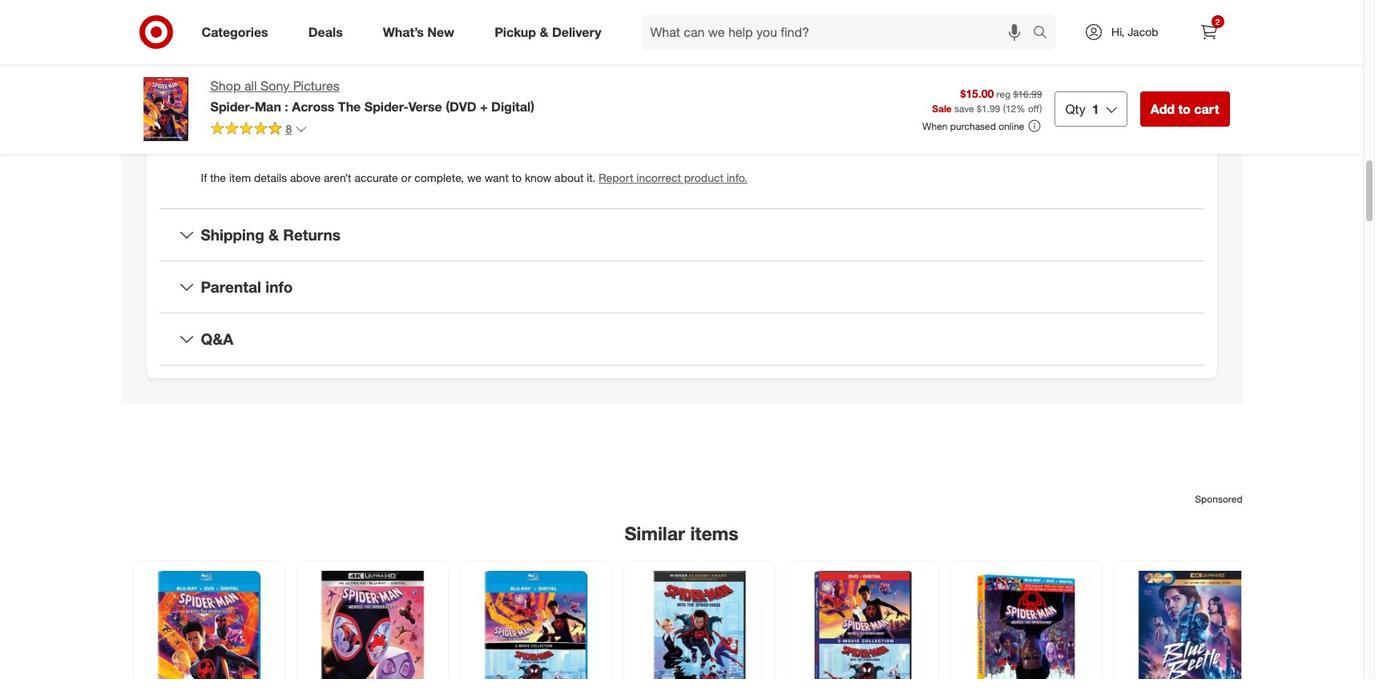 Task type: vqa. For each thing, say whether or not it's contained in the screenshot.
& related to Pickup
yes



Task type: describe. For each thing, give the bounding box(es) containing it.
& for shipping
[[269, 226, 279, 244]]

what's new link
[[369, 14, 475, 50]]

know
[[525, 171, 552, 185]]

what's
[[383, 24, 424, 40]]

2
[[1216, 17, 1220, 26]]

incorrect
[[637, 171, 681, 185]]

all
[[244, 78, 257, 94]]

in
[[271, 119, 280, 133]]

deals link
[[295, 14, 363, 50]]

off
[[1029, 103, 1040, 115]]

1.99
[[982, 103, 1001, 115]]

043396581562
[[231, 21, 306, 35]]

%
[[1017, 103, 1026, 115]]

info.
[[727, 171, 748, 185]]

blue beetle image
[[1124, 570, 1256, 679]]

if the item details above aren't accurate or complete, we want to know about it. report incorrect product info.
[[201, 171, 748, 185]]

spider-man : across the spider-verse (blu-ray + dvd combo + digital) image
[[143, 570, 275, 679]]

sale
[[932, 103, 952, 115]]

(dvd
[[446, 98, 477, 115]]

when purchased online
[[923, 120, 1025, 132]]

across
[[292, 98, 335, 115]]

made
[[240, 119, 268, 133]]

returns
[[283, 226, 341, 244]]

1 spider- from the left
[[210, 98, 255, 115]]

spider-man: across the spider-verse / spider-man: into the spider-verse: 2-movie collection (dvd) image
[[797, 570, 929, 679]]

usa
[[302, 119, 325, 133]]

reg
[[997, 88, 1011, 100]]

items
[[691, 522, 739, 544]]

058-
[[314, 70, 337, 84]]

shipping & returns
[[201, 226, 341, 244]]

sponsored
[[1196, 493, 1243, 505]]

number
[[228, 70, 270, 84]]

details
[[254, 171, 287, 185]]

verse
[[409, 98, 442, 115]]

spider-man : across the spider-verse (blu-ray + digital) image
[[470, 570, 602, 679]]

report
[[599, 171, 634, 185]]

new
[[428, 24, 455, 40]]

the
[[338, 98, 361, 115]]

What can we help you find? suggestions appear below search field
[[641, 14, 1037, 50]]

parental
[[201, 278, 261, 296]]

accurate
[[355, 171, 398, 185]]

hi, jacob
[[1112, 25, 1159, 38]]

hi,
[[1112, 25, 1125, 38]]

item
[[229, 171, 251, 185]]

1 vertical spatial to
[[512, 171, 522, 185]]

product
[[684, 171, 724, 185]]

parental info button
[[159, 262, 1205, 313]]

qty 1
[[1066, 101, 1100, 117]]

deals
[[308, 24, 343, 40]]

online
[[999, 120, 1025, 132]]

8 link
[[210, 121, 308, 139]]

search
[[1026, 25, 1065, 41]]

add
[[1151, 101, 1175, 117]]

q&a
[[201, 329, 234, 348]]

pickup & delivery
[[495, 24, 602, 40]]

image of spider-man : across the spider-verse (dvd + digital) image
[[133, 77, 198, 141]]

when
[[923, 120, 948, 132]]

info
[[266, 278, 293, 296]]

we
[[467, 171, 482, 185]]

spider-man: into the spider-verse (dvd) image
[[634, 570, 765, 679]]

categories link
[[188, 14, 288, 50]]

report incorrect product info. button
[[599, 170, 748, 186]]

what's new
[[383, 24, 455, 40]]

q&a button
[[159, 313, 1205, 365]]

search button
[[1026, 14, 1065, 53]]



Task type: locate. For each thing, give the bounding box(es) containing it.
& right pickup
[[540, 24, 549, 40]]

& for pickup
[[540, 24, 549, 40]]

delivery
[[552, 24, 602, 40]]

similar items region
[[121, 429, 1265, 679]]

spider-
[[210, 98, 255, 115], [365, 98, 409, 115]]

origin
[[201, 119, 233, 133]]

(
[[1003, 103, 1006, 115]]

it.
[[587, 171, 596, 185]]

: left made
[[233, 119, 236, 133]]

8
[[286, 122, 292, 135]]

$16.99
[[1014, 88, 1043, 100]]

shipping
[[201, 226, 264, 244]]

)
[[1040, 103, 1043, 115]]

$15.00
[[961, 86, 994, 100]]

: left 058-
[[308, 70, 311, 84]]

similar
[[625, 522, 685, 544]]

complete,
[[415, 171, 464, 185]]

1 horizontal spatial &
[[540, 24, 549, 40]]

17-
[[337, 70, 354, 84]]

the right in
[[283, 119, 299, 133]]

0 vertical spatial &
[[540, 24, 549, 40]]

the right the "if"
[[210, 171, 226, 185]]

shipping & returns button
[[159, 210, 1205, 261]]

0 horizontal spatial the
[[210, 171, 226, 185]]

to right "add"
[[1179, 101, 1191, 117]]

to inside button
[[1179, 101, 1191, 117]]

purchased
[[951, 120, 996, 132]]

pickup
[[495, 24, 536, 40]]

0 horizontal spatial to
[[512, 171, 522, 185]]

1 horizontal spatial spider-
[[365, 98, 409, 115]]

:
[[225, 21, 228, 35], [308, 70, 311, 84], [285, 98, 288, 115], [233, 119, 236, 133]]

jacob
[[1128, 25, 1159, 38]]

$
[[977, 103, 982, 115]]

or right 'accurate'
[[401, 171, 412, 185]]

aren't
[[324, 171, 352, 185]]

if
[[201, 171, 207, 185]]

$15.00 reg $16.99 sale save $ 1.99 ( 12 % off )
[[932, 86, 1043, 115]]

2 link
[[1192, 14, 1227, 50]]

(dpci)
[[273, 70, 308, 84]]

12
[[1006, 103, 1017, 115]]

spider-man : across the spider-verse (4k/uhd + blu-ray combo + digital) image
[[307, 570, 438, 679]]

0 horizontal spatial &
[[269, 226, 279, 244]]

origin : made in the usa or imported
[[201, 119, 388, 133]]

categories
[[202, 24, 268, 40]]

spider- down shop
[[210, 98, 255, 115]]

1 vertical spatial the
[[210, 171, 226, 185]]

or right usa
[[328, 119, 338, 133]]

above
[[290, 171, 321, 185]]

the
[[283, 119, 299, 133], [210, 171, 226, 185]]

to
[[1179, 101, 1191, 117], [512, 171, 522, 185]]

add to cart
[[1151, 101, 1220, 117]]

man
[[255, 98, 281, 115]]

want
[[485, 171, 509, 185]]

shop all sony pictures spider-man : across the spider-verse (dvd + digital)
[[210, 78, 535, 115]]

or
[[328, 119, 338, 133], [401, 171, 412, 185]]

: left 043396581562
[[225, 21, 228, 35]]

spider-man : across the spider-verse (blu-ray + dvd combo + digital-tgt gwp) image
[[961, 570, 1092, 679]]

spider- up imported
[[365, 98, 409, 115]]

1 horizontal spatial to
[[1179, 101, 1191, 117]]

0 horizontal spatial spider-
[[210, 98, 255, 115]]

imported
[[341, 119, 388, 133]]

to right want
[[512, 171, 522, 185]]

pickup & delivery link
[[481, 14, 622, 50]]

& left returns
[[269, 226, 279, 244]]

about
[[555, 171, 584, 185]]

sony
[[261, 78, 290, 94]]

2 spider- from the left
[[365, 98, 409, 115]]

add to cart button
[[1141, 91, 1230, 127]]

8780
[[354, 70, 379, 84]]

parental info
[[201, 278, 293, 296]]

upc
[[201, 21, 225, 35]]

0 vertical spatial the
[[283, 119, 299, 133]]

1
[[1093, 101, 1100, 117]]

1 horizontal spatial the
[[283, 119, 299, 133]]

cart
[[1195, 101, 1220, 117]]

0 vertical spatial or
[[328, 119, 338, 133]]

shop
[[210, 78, 241, 94]]

0 horizontal spatial or
[[328, 119, 338, 133]]

save
[[955, 103, 975, 115]]

similar items
[[625, 522, 739, 544]]

pictures
[[293, 78, 340, 94]]

upc : 043396581562
[[201, 21, 306, 35]]

digital)
[[492, 98, 535, 115]]

+
[[480, 98, 488, 115]]

: inside shop all sony pictures spider-man : across the spider-verse (dvd + digital)
[[285, 98, 288, 115]]

1 vertical spatial or
[[401, 171, 412, 185]]

1 horizontal spatial or
[[401, 171, 412, 185]]

qty
[[1066, 101, 1086, 117]]

1 vertical spatial &
[[269, 226, 279, 244]]

item number (dpci) : 058-17-8780
[[201, 70, 379, 84]]

: right man
[[285, 98, 288, 115]]

item
[[201, 70, 225, 84]]

& inside dropdown button
[[269, 226, 279, 244]]

0 vertical spatial to
[[1179, 101, 1191, 117]]



